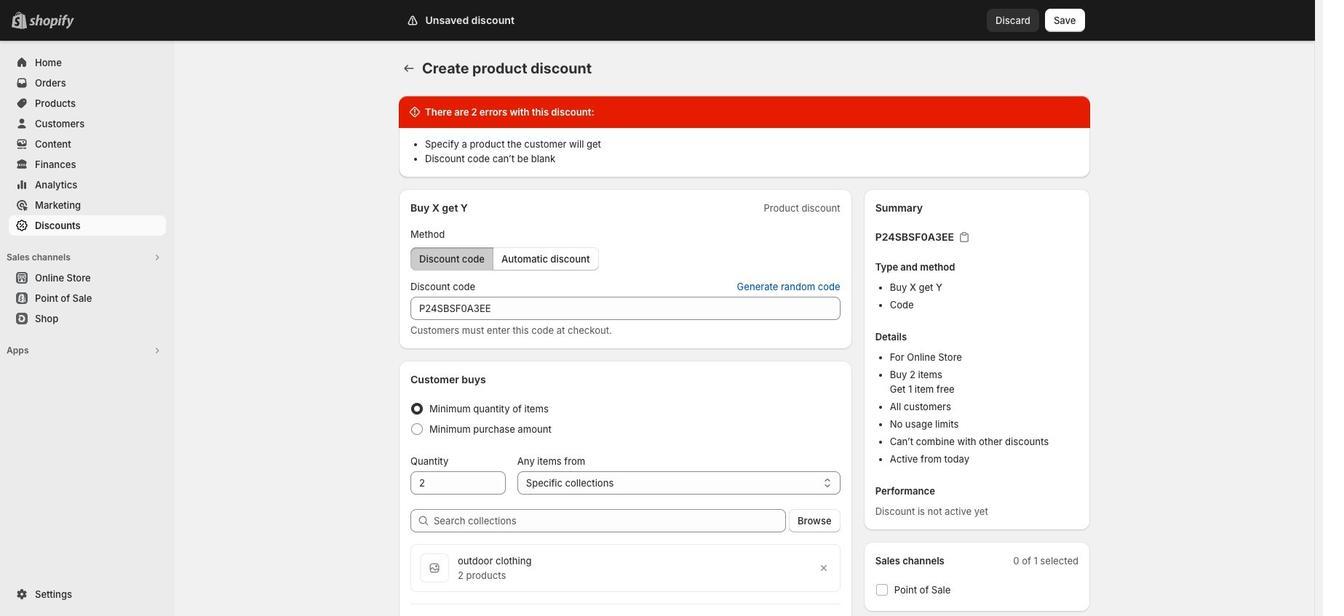 Task type: describe. For each thing, give the bounding box(es) containing it.
shopify image
[[29, 15, 74, 29]]



Task type: locate. For each thing, give the bounding box(es) containing it.
None text field
[[411, 297, 840, 320]]

None text field
[[411, 472, 506, 495]]

Search collections text field
[[434, 510, 786, 533]]



Task type: vqa. For each thing, say whether or not it's contained in the screenshot.
My Store icon
no



